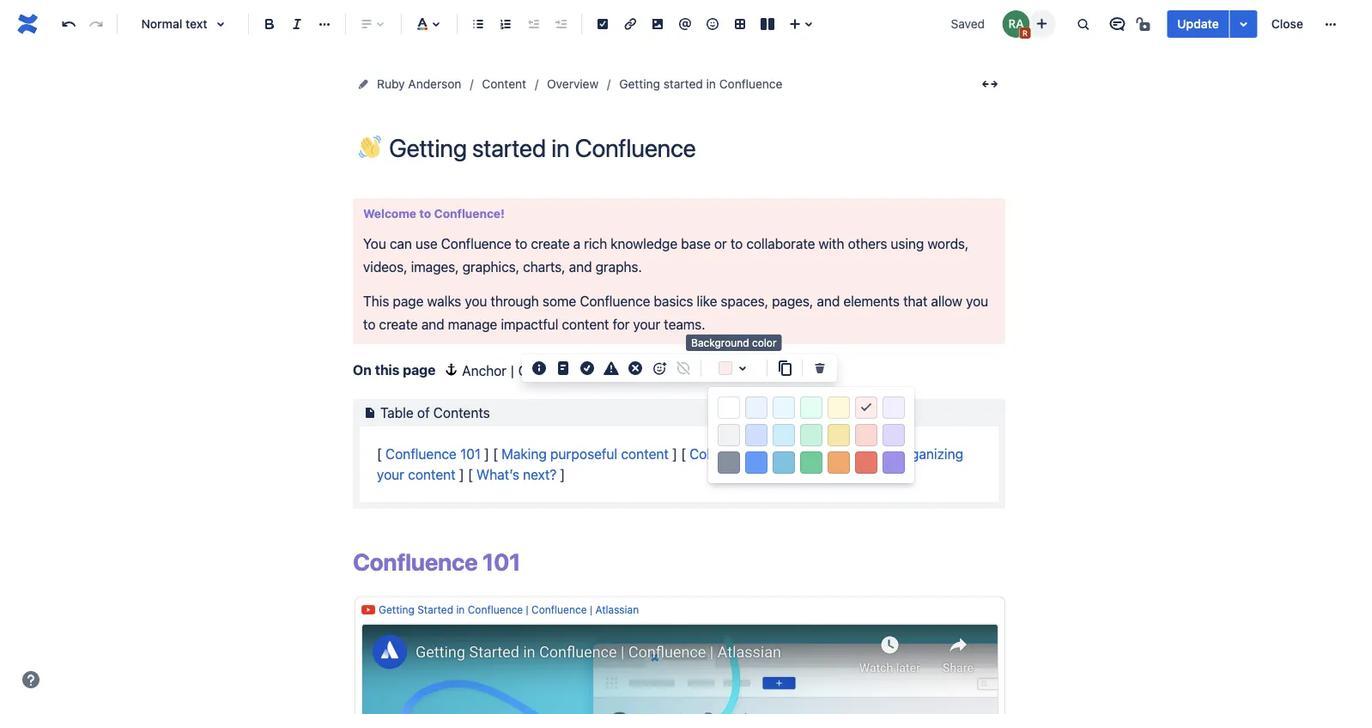 Task type: locate. For each thing, give the bounding box(es) containing it.
and down a
[[569, 259, 592, 275]]

you right allow
[[966, 293, 989, 309]]

your inside organizing your content
[[377, 467, 405, 483]]

you
[[465, 293, 487, 309], [966, 293, 989, 309]]

action item image
[[593, 14, 613, 34]]

Give this page a title text field
[[389, 134, 1006, 162]]

more image
[[1321, 14, 1342, 34]]

getting started in confluence
[[620, 77, 783, 91]]

color
[[753, 337, 777, 349]]

1 horizontal spatial create
[[531, 236, 570, 252]]

background
[[692, 337, 750, 349]]

adjust update settings image
[[1234, 14, 1255, 34]]

101 up getting started in confluence | confluence | atlassian link
[[483, 548, 521, 576]]

page
[[393, 293, 424, 309], [403, 362, 436, 379], [571, 362, 602, 379]]

1 horizontal spatial 101
[[483, 548, 521, 576]]

and
[[569, 259, 592, 275], [817, 293, 840, 309], [422, 317, 445, 333]]

1 horizontal spatial content
[[562, 317, 609, 333]]

bold ⌘b image
[[259, 14, 280, 34]]

Bold yellow radio
[[828, 452, 850, 474]]

update
[[1178, 17, 1220, 31]]

0 vertical spatial and
[[569, 259, 592, 275]]

and down walks
[[422, 317, 445, 333]]

Teal radio
[[773, 424, 795, 447]]

numbered list ⌘⇧7 image
[[496, 14, 516, 34]]

ruby
[[377, 77, 405, 91]]

2 you from the left
[[966, 293, 989, 309]]

Purple radio
[[883, 424, 905, 447]]

[ confluence 101 ] [ making purposeful content ] [ collaborating with teammates ] [
[[377, 446, 896, 463]]

create inside this page walks you through some confluence basics like spaces, pages, and elements that allow you to create and manage impactful content for your teams.
[[379, 317, 418, 333]]

rich
[[584, 236, 607, 252]]

confluence image
[[14, 10, 41, 38], [14, 10, 41, 38]]

Blue radio
[[746, 424, 768, 447]]

impactful
[[501, 317, 559, 333]]

pages,
[[772, 293, 814, 309]]

option group up green radio
[[709, 394, 915, 422]]

0 horizontal spatial 101
[[460, 446, 481, 463]]

normal text
[[141, 17, 207, 31]]

next?
[[523, 467, 557, 483]]

1 horizontal spatial |
[[526, 604, 529, 617]]

started
[[418, 604, 454, 617]]

and right 'pages,'
[[817, 293, 840, 309]]

0 vertical spatial getting
[[620, 77, 661, 91]]

graphics,
[[463, 259, 520, 275]]

invite to edit image
[[1032, 13, 1053, 34]]

Subtle blue radio
[[746, 397, 768, 419]]

getting inside getting started in confluence "link"
[[620, 77, 661, 91]]

confluence 101
[[353, 548, 521, 576]]

elements
[[844, 293, 900, 309]]

in right started
[[456, 604, 465, 617]]

making purposeful content link
[[502, 446, 669, 463]]

walks
[[427, 293, 462, 309]]

create inside you can use confluence to create a rich knowledge base or to collaborate with others using words, videos, images, graphics, charts, and graphs.
[[531, 236, 570, 252]]

getting for getting started in confluence | confluence | atlassian
[[379, 604, 415, 617]]

italic ⌘i image
[[287, 14, 308, 34]]

you
[[363, 236, 386, 252]]

info image
[[529, 358, 550, 379]]

like
[[697, 293, 718, 309]]

editor add emoji image
[[649, 358, 670, 379]]

2 horizontal spatial and
[[817, 293, 840, 309]]

of
[[417, 405, 430, 421]]

0 horizontal spatial your
[[377, 467, 405, 483]]

your down confluence 101 link in the left of the page
[[377, 467, 405, 483]]

getting started in confluence | confluence | atlassian link
[[379, 604, 639, 617]]

confluence right started
[[468, 604, 523, 617]]

2 option group from the top
[[709, 422, 915, 449]]

101
[[460, 446, 481, 463], [483, 548, 521, 576]]

in for started
[[707, 77, 716, 91]]

in inside text field
[[456, 604, 465, 617]]

to down this
[[363, 317, 376, 333]]

] left bold gray option
[[673, 446, 678, 463]]

option group
[[709, 394, 915, 422], [709, 422, 915, 449], [709, 449, 915, 477]]

getting left started
[[379, 604, 415, 617]]

more formatting image
[[314, 14, 335, 34]]

collaborate
[[747, 236, 816, 252]]

1 vertical spatial getting
[[379, 604, 415, 617]]

0 vertical spatial in
[[707, 77, 716, 91]]

content inside this page walks you through some confluence basics like spaces, pages, and elements that allow you to create and manage impactful content for your teams.
[[562, 317, 609, 333]]

ruby anderson link
[[377, 74, 462, 94]]

1 vertical spatial and
[[817, 293, 840, 309]]

you up manage
[[465, 293, 487, 309]]

allow
[[932, 293, 963, 309]]

confluence down table icon
[[720, 77, 783, 91]]

1 vertical spatial in
[[456, 604, 465, 617]]

0 horizontal spatial create
[[379, 317, 418, 333]]

base
[[681, 236, 711, 252]]

your inside this page walks you through some confluence basics like spaces, pages, and elements that allow you to create and manage impactful content for your teams.
[[633, 317, 661, 333]]

1 horizontal spatial your
[[633, 317, 661, 333]]

:wave: image
[[359, 136, 381, 158], [359, 136, 381, 158]]

1 option group from the top
[[709, 394, 915, 422]]

0 vertical spatial your
[[633, 317, 661, 333]]

0 horizontal spatial you
[[465, 293, 487, 309]]

content
[[562, 317, 609, 333], [621, 446, 669, 463], [408, 467, 456, 483]]

getting inside main content area, start typing to enter text. text field
[[379, 604, 415, 617]]

2 horizontal spatial |
[[590, 604, 593, 617]]

atlassian
[[596, 604, 639, 617]]

background color tooltip
[[686, 335, 782, 351]]

Red radio
[[856, 424, 878, 447]]

find and replace image
[[1073, 14, 1094, 34]]

your
[[633, 317, 661, 333], [377, 467, 405, 483]]

|
[[511, 362, 514, 379], [526, 604, 529, 617], [590, 604, 593, 617]]

using
[[891, 236, 925, 252]]

your right the for
[[633, 317, 661, 333]]

a
[[574, 236, 581, 252]]

]
[[485, 446, 490, 463], [673, 446, 678, 463], [879, 446, 884, 463], [460, 467, 464, 483], [560, 467, 565, 483]]

with
[[819, 236, 845, 252], [777, 446, 803, 463]]

in
[[707, 77, 716, 91], [456, 604, 465, 617]]

0 vertical spatial content
[[562, 317, 609, 333]]

1 horizontal spatial you
[[966, 293, 989, 309]]

1 horizontal spatial in
[[707, 77, 716, 91]]

Subtle red radio
[[856, 397, 878, 419]]

confluence up the for
[[580, 293, 651, 309]]

0 vertical spatial with
[[819, 236, 845, 252]]

confluence down of
[[386, 446, 457, 463]]

bullet list ⌘⇧8 image
[[468, 14, 489, 34]]

create up 'charts,'
[[531, 236, 570, 252]]

[ right bold red radio
[[888, 446, 893, 463]]

1 vertical spatial content
[[621, 446, 669, 463]]

indent tab image
[[551, 14, 571, 34]]

help image
[[21, 670, 41, 691]]

[ down table of contents image
[[377, 446, 382, 463]]

no restrictions image
[[1135, 14, 1156, 34]]

0 horizontal spatial in
[[456, 604, 465, 617]]

collaborating with teammates link
[[690, 446, 876, 463]]

redo ⌘⇧z image
[[86, 14, 107, 34]]

1 vertical spatial your
[[377, 467, 405, 483]]

1 horizontal spatial getting
[[620, 77, 661, 91]]

1 vertical spatial create
[[379, 317, 418, 333]]

option group down green radio
[[709, 449, 915, 477]]

2 vertical spatial and
[[422, 317, 445, 333]]

option group up bold green radio
[[709, 422, 915, 449]]

anchor
[[462, 362, 507, 379]]

getting for getting started in confluence
[[620, 77, 661, 91]]

getting
[[620, 77, 661, 91], [379, 604, 415, 617]]

0 horizontal spatial content
[[408, 467, 456, 483]]

confluence
[[720, 77, 783, 91], [441, 236, 512, 252], [580, 293, 651, 309], [386, 446, 457, 463], [353, 548, 478, 576], [468, 604, 523, 617], [532, 604, 587, 617]]

ruby anderson image
[[1003, 10, 1030, 38]]

Bold green radio
[[801, 452, 823, 474]]

Bold red radio
[[856, 452, 878, 474]]

create
[[531, 236, 570, 252], [379, 317, 418, 333]]

0 horizontal spatial |
[[511, 362, 514, 379]]

0 horizontal spatial getting
[[379, 604, 415, 617]]

to up 'charts,'
[[515, 236, 528, 252]]

101 up what's
[[460, 446, 481, 463]]

1 horizontal spatial and
[[569, 259, 592, 275]]

what's next? link
[[477, 467, 557, 483]]

1 horizontal spatial with
[[819, 236, 845, 252]]

content inside organizing your content
[[408, 467, 456, 483]]

background color
[[692, 337, 777, 349]]

layouts image
[[758, 14, 778, 34]]

background color image
[[733, 358, 753, 379]]

getting left the started at the top
[[620, 77, 661, 91]]

2 vertical spatial content
[[408, 467, 456, 483]]

[ left bold gray option
[[681, 446, 686, 463]]

] right bold red radio
[[879, 446, 884, 463]]

confluence up graphics,
[[441, 236, 512, 252]]

1 vertical spatial with
[[777, 446, 803, 463]]

in right the started at the top
[[707, 77, 716, 91]]

this page walks you through some confluence basics like spaces, pages, and elements that allow you to create and manage impactful content for your teams.
[[363, 293, 992, 333]]

create down this
[[379, 317, 418, 333]]

to
[[420, 207, 431, 221], [515, 236, 528, 252], [731, 236, 743, 252], [363, 317, 376, 333]]

in inside "link"
[[707, 77, 716, 91]]

[
[[377, 446, 382, 463], [493, 446, 498, 463], [681, 446, 686, 463], [888, 446, 893, 463], [468, 467, 473, 483]]

comment icon image
[[1108, 14, 1128, 34]]

0 vertical spatial create
[[531, 236, 570, 252]]



Task type: vqa. For each thing, say whether or not it's contained in the screenshot.
101 to the right
yes



Task type: describe. For each thing, give the bounding box(es) containing it.
organizing your content link
[[377, 446, 967, 483]]

1 you from the left
[[465, 293, 487, 309]]

Subtle yellow radio
[[828, 397, 850, 419]]

basics
[[654, 293, 694, 309]]

copy image
[[775, 358, 795, 379]]

saved
[[951, 17, 985, 31]]

that
[[904, 293, 928, 309]]

text
[[186, 17, 207, 31]]

close button
[[1262, 10, 1314, 38]]

and inside you can use confluence to create a rich knowledge base or to collaborate with others using words, videos, images, graphics, charts, and graphs.
[[569, 259, 592, 275]]

others
[[848, 236, 888, 252]]

some
[[543, 293, 577, 309]]

subtle red image
[[856, 398, 877, 418]]

charts,
[[523, 259, 566, 275]]

confluence inside you can use confluence to create a rich knowledge base or to collaborate with others using words, videos, images, graphics, charts, and graphs.
[[441, 236, 512, 252]]

knowledge
[[611, 236, 678, 252]]

add image, video, or file image
[[648, 14, 668, 34]]

welcome
[[363, 207, 417, 221]]

remove image
[[810, 358, 831, 379]]

Subtle green radio
[[801, 397, 823, 419]]

] down confluence 101 link in the left of the page
[[460, 467, 464, 483]]

update button
[[1168, 10, 1230, 38]]

] [ what's next? ]
[[456, 467, 565, 483]]

Subtle teal radio
[[773, 397, 795, 419]]

0 horizontal spatial and
[[422, 317, 445, 333]]

] up what's
[[485, 446, 490, 463]]

Bold teal radio
[[773, 452, 795, 474]]

collaborating
[[690, 446, 773, 463]]

purposeful
[[551, 446, 618, 463]]

this-
[[542, 362, 571, 379]]

1 vertical spatial 101
[[483, 548, 521, 576]]

normal text button
[[125, 5, 241, 43]]

organizing your content
[[377, 446, 967, 483]]

page inside this page walks you through some confluence basics like spaces, pages, and elements that allow you to create and manage impactful content for your teams.
[[393, 293, 424, 309]]

to right or
[[731, 236, 743, 252]]

table of contents
[[381, 405, 490, 421]]

what's
[[477, 467, 520, 483]]

started
[[664, 77, 703, 91]]

you can use confluence to create a rich knowledge base or to collaborate with others using words, videos, images, graphics, charts, and graphs.
[[363, 236, 973, 275]]

Yellow radio
[[828, 424, 850, 447]]

2 horizontal spatial content
[[621, 446, 669, 463]]

for
[[613, 317, 630, 333]]

on this page
[[353, 362, 436, 379]]

graphs.
[[596, 259, 642, 275]]

outdent ⇧tab image
[[523, 14, 544, 34]]

with inside you can use confluence to create a rich knowledge base or to collaborate with others using words, videos, images, graphics, charts, and graphs.
[[819, 236, 845, 252]]

confluence inside this page walks you through some confluence basics like spaces, pages, and elements that allow you to create and manage impactful content for your teams.
[[580, 293, 651, 309]]

table image
[[730, 14, 751, 34]]

0 horizontal spatial with
[[777, 446, 803, 463]]

spaces,
[[721, 293, 769, 309]]

make page full-width image
[[980, 74, 1001, 94]]

mention image
[[675, 14, 696, 34]]

table
[[381, 405, 414, 421]]

use
[[416, 236, 438, 252]]

overview
[[547, 77, 599, 91]]

move this page image
[[356, 77, 370, 91]]

or
[[715, 236, 727, 252]]

anderson
[[408, 77, 462, 91]]

anchor | on-this-page
[[462, 362, 602, 379]]

error image
[[625, 358, 646, 379]]

welcome to confluence!
[[363, 207, 505, 221]]

link image
[[620, 14, 641, 34]]

note image
[[553, 358, 574, 379]]

teammates
[[806, 446, 876, 463]]

confluence inside "link"
[[720, 77, 783, 91]]

] right next?
[[560, 467, 565, 483]]

warning image
[[601, 358, 622, 379]]

normal
[[141, 17, 182, 31]]

Bold purple radio
[[883, 452, 905, 474]]

table of contents image
[[360, 403, 381, 423]]

to inside this page walks you through some confluence basics like spaces, pages, and elements that allow you to create and manage impactful content for your teams.
[[363, 317, 376, 333]]

contents
[[434, 405, 490, 421]]

ruby anderson
[[377, 77, 462, 91]]

manage
[[448, 317, 498, 333]]

getting started in confluence link
[[620, 74, 783, 94]]

confluence 101 link
[[386, 446, 481, 463]]

on-
[[519, 362, 542, 379]]

this
[[375, 362, 400, 379]]

confluence up started
[[353, 548, 478, 576]]

videos,
[[363, 259, 408, 275]]

can
[[390, 236, 412, 252]]

success image
[[577, 358, 598, 379]]

confluence left atlassian
[[532, 604, 587, 617]]

images,
[[411, 259, 459, 275]]

in for started
[[456, 604, 465, 617]]

[ left what's
[[468, 467, 473, 483]]

content
[[482, 77, 527, 91]]

Main content area, start typing to enter text. text field
[[337, 198, 1022, 715]]

White radio
[[718, 397, 740, 419]]

Green radio
[[801, 424, 823, 447]]

close
[[1272, 17, 1304, 31]]

Bold blue radio
[[746, 452, 768, 474]]

Subtle purple radio
[[883, 397, 905, 419]]

making
[[502, 446, 547, 463]]

to up use
[[420, 207, 431, 221]]

content link
[[482, 74, 527, 94]]

[ up what's
[[493, 446, 498, 463]]

emoji image
[[703, 14, 723, 34]]

teams.
[[664, 317, 706, 333]]

getting started in confluence | confluence | atlassian
[[379, 604, 639, 617]]

anchor image
[[442, 360, 462, 381]]

confluence!
[[434, 207, 505, 221]]

Bold gray radio
[[718, 452, 740, 474]]

undo ⌘z image
[[58, 14, 79, 34]]

3 option group from the top
[[709, 449, 915, 477]]

organizing
[[896, 446, 964, 463]]

this
[[363, 293, 389, 309]]

through
[[491, 293, 539, 309]]

0 vertical spatial 101
[[460, 446, 481, 463]]

on
[[353, 362, 372, 379]]

Gray radio
[[718, 424, 740, 447]]

overview link
[[547, 74, 599, 94]]

words,
[[928, 236, 969, 252]]



